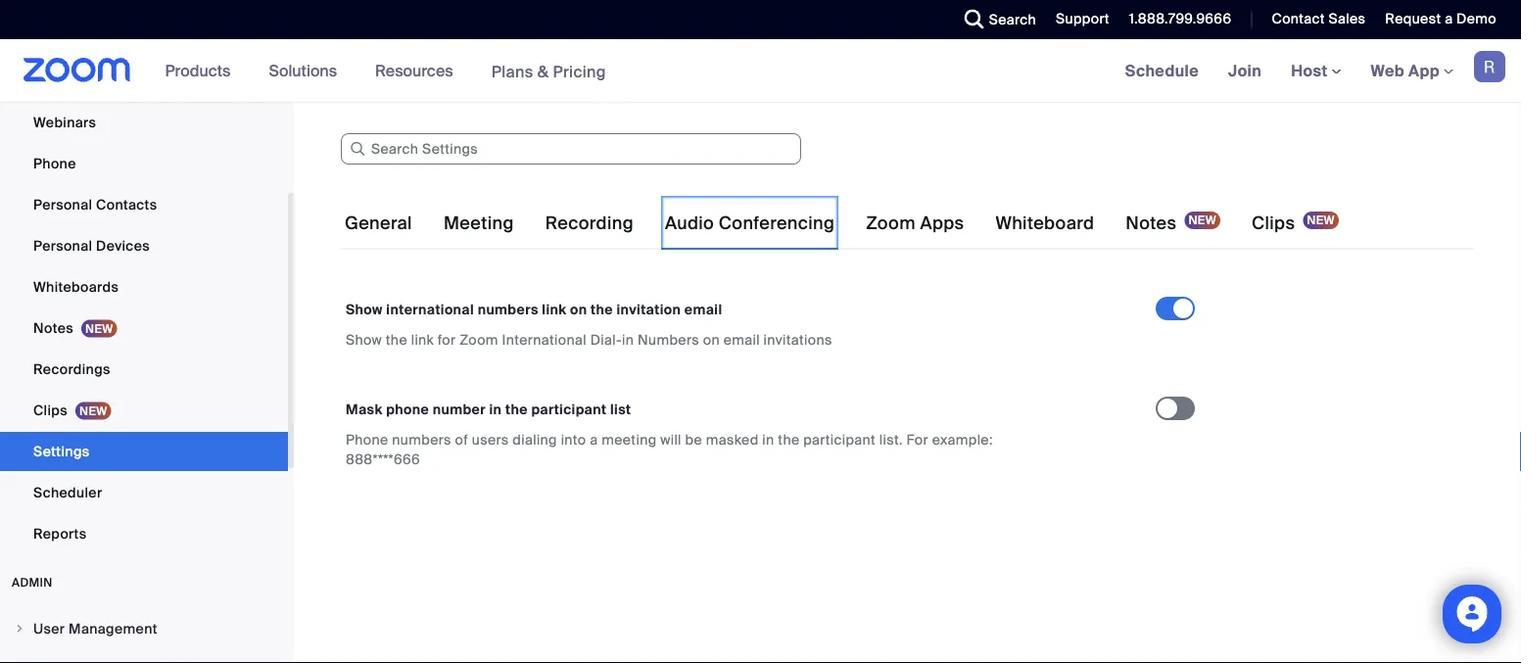 Task type: locate. For each thing, give the bounding box(es) containing it.
banner
[[0, 39, 1522, 103]]

product information navigation
[[151, 39, 621, 103]]

0 vertical spatial participant
[[532, 400, 607, 418]]

tabs of my account settings page tab list
[[341, 196, 1343, 251]]

recordings
[[33, 360, 110, 378]]

0 horizontal spatial on
[[570, 300, 588, 319]]

1 personal from the top
[[33, 196, 92, 214]]

products
[[165, 60, 231, 81]]

personal contacts
[[33, 196, 157, 214]]

clips
[[1252, 212, 1296, 235], [33, 401, 68, 419]]

menu item inside the side navigation navigation
[[0, 650, 288, 663]]

admin menu menu
[[0, 611, 288, 663]]

0 vertical spatial show
[[346, 300, 383, 319]]

participant inside phone numbers of users dialing into a meeting will be masked in the participant list. for example: 888****666
[[804, 431, 876, 449]]

in inside phone numbers of users dialing into a meeting will be masked in the participant list. for example: 888****666
[[763, 431, 775, 449]]

0 horizontal spatial phone
[[33, 154, 76, 172]]

zoom logo image
[[24, 58, 131, 82]]

phone up 888****666
[[346, 431, 389, 449]]

web app
[[1372, 60, 1441, 81]]

conferencing
[[719, 212, 835, 235]]

phone link
[[0, 144, 288, 183]]

numbers up international
[[478, 300, 539, 319]]

users
[[472, 431, 509, 449]]

1 vertical spatial phone
[[346, 431, 389, 449]]

2 show from the top
[[346, 331, 382, 349]]

admin
[[12, 575, 53, 590]]

participant
[[532, 400, 607, 418], [804, 431, 876, 449]]

1 vertical spatial personal
[[33, 237, 92, 255]]

in up users
[[490, 400, 502, 418]]

banner containing products
[[0, 39, 1522, 103]]

plans & pricing
[[492, 61, 607, 82]]

in down invitation
[[622, 331, 634, 349]]

join
[[1229, 60, 1262, 81]]

2 personal from the top
[[33, 237, 92, 255]]

0 horizontal spatial zoom
[[460, 331, 499, 349]]

email
[[685, 300, 723, 319], [724, 331, 760, 349]]

phone down webinars
[[33, 154, 76, 172]]

a inside phone numbers of users dialing into a meeting will be masked in the participant list. for example: 888****666
[[590, 431, 598, 449]]

reports link
[[0, 515, 288, 554]]

personal
[[33, 196, 92, 214], [33, 237, 92, 255]]

zoom
[[867, 212, 916, 235], [460, 331, 499, 349]]

1 vertical spatial show
[[346, 331, 382, 349]]

show
[[346, 300, 383, 319], [346, 331, 382, 349]]

on right numbers
[[703, 331, 720, 349]]

search button
[[950, 0, 1042, 39]]

show up the mask
[[346, 331, 382, 349]]

link up international
[[542, 300, 567, 319]]

1 horizontal spatial a
[[1446, 10, 1454, 28]]

0 horizontal spatial link
[[411, 331, 434, 349]]

0 horizontal spatial numbers
[[392, 431, 452, 449]]

schedule link
[[1111, 39, 1214, 102]]

1.888.799.9666 button up schedule link
[[1130, 10, 1232, 28]]

phone inside phone numbers of users dialing into a meeting will be masked in the participant list. for example: 888****666
[[346, 431, 389, 449]]

a right into
[[590, 431, 598, 449]]

side navigation navigation
[[0, 0, 294, 663]]

user management menu item
[[0, 611, 288, 648]]

a left the demo
[[1446, 10, 1454, 28]]

contact sales
[[1272, 10, 1366, 28]]

1 horizontal spatial zoom
[[867, 212, 916, 235]]

1 vertical spatial in
[[490, 400, 502, 418]]

participant left list.
[[804, 431, 876, 449]]

menu item
[[0, 650, 288, 663]]

zoom apps
[[867, 212, 965, 235]]

web
[[1372, 60, 1405, 81]]

will
[[661, 431, 682, 449]]

0 vertical spatial link
[[542, 300, 567, 319]]

1.888.799.9666 button
[[1115, 0, 1237, 39], [1130, 10, 1232, 28]]

show for show international numbers link on the invitation email
[[346, 300, 383, 319]]

1 horizontal spatial in
[[622, 331, 634, 349]]

link left for
[[411, 331, 434, 349]]

1 horizontal spatial clips
[[1252, 212, 1296, 235]]

1.888.799.9666 button up schedule
[[1115, 0, 1237, 39]]

2 vertical spatial in
[[763, 431, 775, 449]]

1 vertical spatial link
[[411, 331, 434, 349]]

participant up into
[[532, 400, 607, 418]]

notes
[[1126, 212, 1177, 235], [33, 319, 73, 337]]

1 horizontal spatial notes
[[1126, 212, 1177, 235]]

1 horizontal spatial on
[[703, 331, 720, 349]]

personal up whiteboards
[[33, 237, 92, 255]]

invitations
[[764, 331, 833, 349]]

right image
[[14, 623, 25, 635]]

whiteboards
[[33, 278, 119, 296]]

1 vertical spatial a
[[590, 431, 598, 449]]

request a demo
[[1386, 10, 1497, 28]]

1 vertical spatial numbers
[[392, 431, 452, 449]]

0 vertical spatial a
[[1446, 10, 1454, 28]]

0 horizontal spatial clips
[[33, 401, 68, 419]]

personal up personal devices
[[33, 196, 92, 214]]

0 horizontal spatial participant
[[532, 400, 607, 418]]

1 horizontal spatial email
[[724, 331, 760, 349]]

plans
[[492, 61, 534, 82]]

app
[[1409, 60, 1441, 81]]

1 show from the top
[[346, 300, 383, 319]]

1 vertical spatial clips
[[33, 401, 68, 419]]

phone
[[33, 154, 76, 172], [346, 431, 389, 449]]

the down international
[[386, 331, 408, 349]]

in
[[622, 331, 634, 349], [490, 400, 502, 418], [763, 431, 775, 449]]

1 vertical spatial participant
[[804, 431, 876, 449]]

0 vertical spatial email
[[685, 300, 723, 319]]

join link
[[1214, 39, 1277, 102]]

settings
[[33, 442, 90, 461]]

show for show the link for zoom international dial-in numbers on email invitations
[[346, 331, 382, 349]]

phone inside phone link
[[33, 154, 76, 172]]

on
[[570, 300, 588, 319], [703, 331, 720, 349]]

numbers
[[638, 331, 700, 349]]

0 vertical spatial personal
[[33, 196, 92, 214]]

dialing
[[513, 431, 558, 449]]

email left "invitations"
[[724, 331, 760, 349]]

zoom left apps
[[867, 212, 916, 235]]

the
[[591, 300, 613, 319], [386, 331, 408, 349], [506, 400, 528, 418], [778, 431, 800, 449]]

&
[[538, 61, 549, 82]]

a
[[1446, 10, 1454, 28], [590, 431, 598, 449]]

for
[[438, 331, 456, 349]]

into
[[561, 431, 586, 449]]

request a demo link
[[1371, 0, 1522, 39], [1386, 10, 1497, 28]]

phone numbers of users dialing into a meeting will be masked in the participant list. for example: 888****666
[[346, 431, 994, 468]]

list
[[611, 400, 632, 418]]

on up show the link for zoom international dial-in numbers on email invitations
[[570, 300, 588, 319]]

contact sales link
[[1258, 0, 1371, 39], [1272, 10, 1366, 28]]

plans & pricing link
[[492, 61, 607, 82], [492, 61, 607, 82]]

0 vertical spatial clips
[[1252, 212, 1296, 235]]

Search Settings text field
[[341, 133, 802, 165]]

1 horizontal spatial participant
[[804, 431, 876, 449]]

support link
[[1042, 0, 1115, 39], [1057, 10, 1110, 28]]

0 horizontal spatial notes
[[33, 319, 73, 337]]

webinars link
[[0, 103, 288, 142]]

0 horizontal spatial a
[[590, 431, 598, 449]]

mask
[[346, 400, 383, 418]]

0 horizontal spatial in
[[490, 400, 502, 418]]

1 horizontal spatial numbers
[[478, 300, 539, 319]]

link
[[542, 300, 567, 319], [411, 331, 434, 349]]

international
[[386, 300, 474, 319]]

notes link
[[0, 309, 288, 348]]

pricing
[[553, 61, 607, 82]]

settings link
[[0, 432, 288, 471]]

0 vertical spatial zoom
[[867, 212, 916, 235]]

devices
[[96, 237, 150, 255]]

show left international
[[346, 300, 383, 319]]

2 horizontal spatial in
[[763, 431, 775, 449]]

0 vertical spatial phone
[[33, 154, 76, 172]]

numbers
[[478, 300, 539, 319], [392, 431, 452, 449]]

1 horizontal spatial link
[[542, 300, 567, 319]]

in right masked
[[763, 431, 775, 449]]

1 vertical spatial notes
[[33, 319, 73, 337]]

scheduler link
[[0, 473, 288, 513]]

personal for personal contacts
[[33, 196, 92, 214]]

zoom right for
[[460, 331, 499, 349]]

numbers down phone
[[392, 431, 452, 449]]

the right masked
[[778, 431, 800, 449]]

email up numbers
[[685, 300, 723, 319]]

personal menu menu
[[0, 0, 288, 556]]

0 vertical spatial notes
[[1126, 212, 1177, 235]]

1 horizontal spatial phone
[[346, 431, 389, 449]]



Task type: vqa. For each thing, say whether or not it's contained in the screenshot.
THE SHARED WITH ME
no



Task type: describe. For each thing, give the bounding box(es) containing it.
1.888.799.9666
[[1130, 10, 1232, 28]]

phone for phone numbers of users dialing into a meeting will be masked in the participant list. for example: 888****666
[[346, 431, 389, 449]]

products button
[[165, 39, 240, 102]]

search
[[990, 10, 1037, 28]]

clips inside personal menu menu
[[33, 401, 68, 419]]

user management
[[33, 620, 158, 638]]

personal devices link
[[0, 226, 288, 266]]

the up dial-
[[591, 300, 613, 319]]

sales
[[1329, 10, 1366, 28]]

user
[[33, 620, 65, 638]]

whiteboards link
[[0, 268, 288, 307]]

profile picture image
[[1475, 51, 1506, 82]]

phone for phone
[[33, 154, 76, 172]]

host
[[1292, 60, 1332, 81]]

notes inside personal menu menu
[[33, 319, 73, 337]]

audio conferencing
[[665, 212, 835, 235]]

zoom inside tabs of my account settings page tab list
[[867, 212, 916, 235]]

number
[[433, 400, 486, 418]]

management
[[69, 620, 158, 638]]

contacts
[[96, 196, 157, 214]]

resources button
[[375, 39, 462, 102]]

invitation
[[617, 300, 681, 319]]

request
[[1386, 10, 1442, 28]]

dial-
[[591, 331, 622, 349]]

personal devices
[[33, 237, 150, 255]]

solutions button
[[269, 39, 346, 102]]

masked
[[706, 431, 759, 449]]

1 vertical spatial on
[[703, 331, 720, 349]]

show the link for zoom international dial-in numbers on email invitations
[[346, 331, 833, 349]]

0 vertical spatial in
[[622, 331, 634, 349]]

phone
[[386, 400, 429, 418]]

the up dialing
[[506, 400, 528, 418]]

contact
[[1272, 10, 1326, 28]]

1 vertical spatial email
[[724, 331, 760, 349]]

personal for personal devices
[[33, 237, 92, 255]]

be
[[686, 431, 703, 449]]

for
[[907, 431, 929, 449]]

support
[[1057, 10, 1110, 28]]

international
[[502, 331, 587, 349]]

clips inside tabs of my account settings page tab list
[[1252, 212, 1296, 235]]

webinars
[[33, 113, 96, 131]]

resources
[[375, 60, 453, 81]]

mask phone number in the participant list
[[346, 400, 632, 418]]

personal contacts link
[[0, 185, 288, 224]]

apps
[[921, 212, 965, 235]]

schedule
[[1126, 60, 1200, 81]]

general
[[345, 212, 412, 235]]

meeting
[[444, 212, 514, 235]]

888****666
[[346, 450, 420, 468]]

host button
[[1292, 60, 1342, 81]]

0 vertical spatial on
[[570, 300, 588, 319]]

0 vertical spatial numbers
[[478, 300, 539, 319]]

show international numbers link on the invitation email
[[346, 300, 723, 319]]

example:
[[933, 431, 994, 449]]

the inside phone numbers of users dialing into a meeting will be masked in the participant list. for example: 888****666
[[778, 431, 800, 449]]

clips link
[[0, 391, 288, 430]]

list.
[[880, 431, 903, 449]]

demo
[[1457, 10, 1497, 28]]

of
[[455, 431, 469, 449]]

recordings link
[[0, 350, 288, 389]]

numbers inside phone numbers of users dialing into a meeting will be masked in the participant list. for example: 888****666
[[392, 431, 452, 449]]

recording
[[546, 212, 634, 235]]

reports
[[33, 525, 87, 543]]

audio
[[665, 212, 715, 235]]

1 vertical spatial zoom
[[460, 331, 499, 349]]

0 horizontal spatial email
[[685, 300, 723, 319]]

whiteboard
[[996, 212, 1095, 235]]

scheduler
[[33, 484, 102, 502]]

solutions
[[269, 60, 337, 81]]

notes inside tabs of my account settings page tab list
[[1126, 212, 1177, 235]]

meetings navigation
[[1111, 39, 1522, 103]]

web app button
[[1372, 60, 1454, 81]]

meeting
[[602, 431, 657, 449]]



